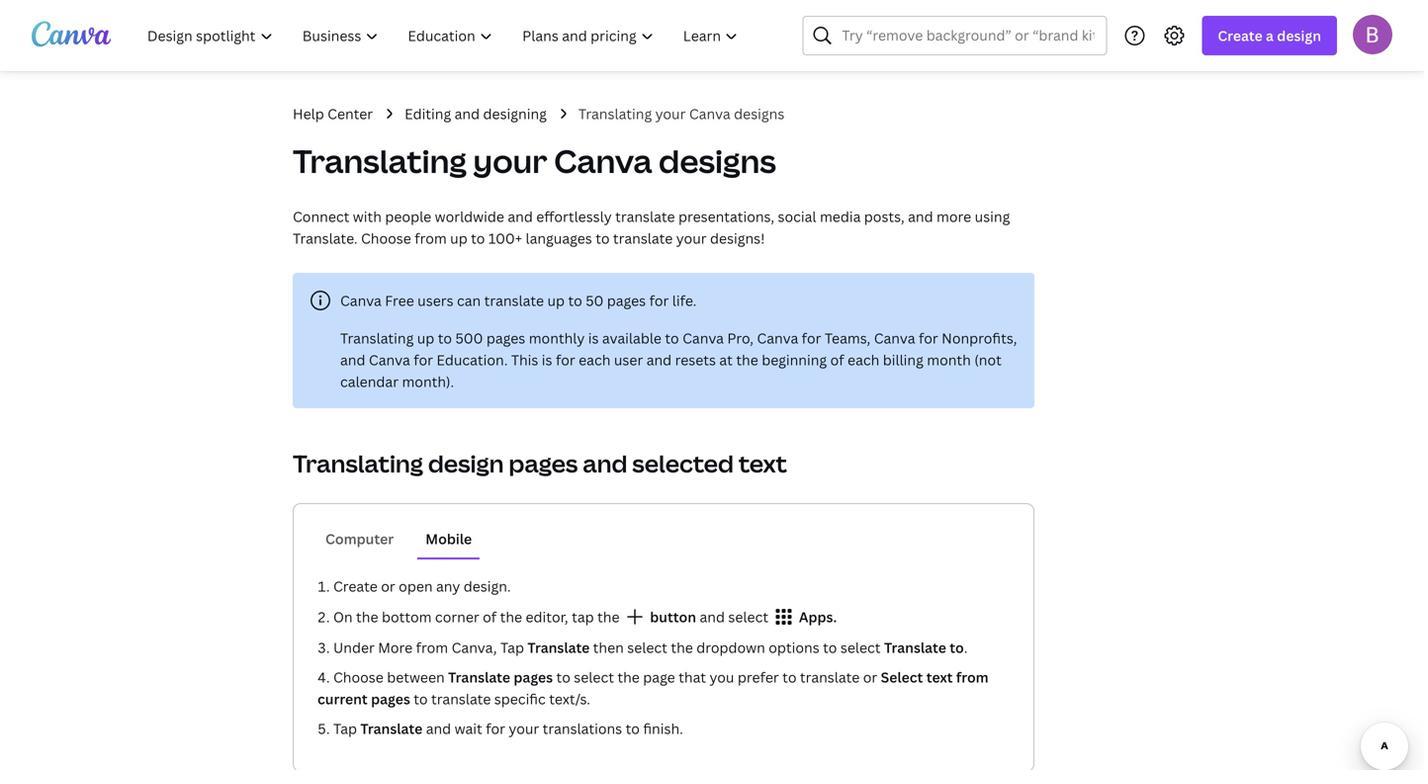 Task type: describe. For each thing, give the bounding box(es) containing it.
editing and designing
[[405, 104, 547, 123]]

select right options
[[841, 639, 881, 658]]

computer button
[[318, 520, 402, 558]]

design.
[[464, 577, 511, 596]]

translate right effortlessly
[[616, 207, 675, 226]]

between
[[387, 668, 445, 687]]

select up dropdown
[[729, 608, 769, 627]]

people
[[385, 207, 432, 226]]

choose inside connect with people worldwide and effortlessly translate presentations, social media posts, and more using translate. choose from up to 100+ languages to translate your designs!
[[361, 229, 411, 248]]

effortlessly
[[537, 207, 612, 226]]

this
[[511, 351, 539, 370]]

options
[[769, 639, 820, 658]]

.
[[964, 639, 968, 658]]

create or open any design.
[[333, 577, 511, 596]]

connect
[[293, 207, 350, 226]]

for up month
[[919, 329, 939, 348]]

can
[[457, 291, 481, 310]]

pages inside select text from current pages
[[371, 690, 410, 709]]

calendar
[[340, 373, 399, 391]]

translate down editor,
[[528, 639, 590, 658]]

the inside 'translating up to 500 pages monthly is available to canva pro, canva for teams, canva for nonprofits, and canva for education. this is for each user and resets at the beginning of each billing month (not calendar month).'
[[736, 351, 759, 370]]

you
[[710, 668, 735, 687]]

then
[[593, 639, 624, 658]]

teams,
[[825, 329, 871, 348]]

mobile
[[426, 530, 472, 549]]

0 horizontal spatial tap
[[333, 720, 357, 739]]

1 vertical spatial choose
[[333, 668, 384, 687]]

1 vertical spatial is
[[542, 351, 553, 370]]

open
[[399, 577, 433, 596]]

a
[[1267, 26, 1274, 45]]

for up month).
[[414, 351, 433, 370]]

the left page
[[618, 668, 640, 687]]

editor,
[[526, 608, 569, 627]]

prefer
[[738, 668, 779, 687]]

1 horizontal spatial is
[[588, 329, 599, 348]]

under
[[333, 639, 375, 658]]

translate down canva,
[[448, 668, 511, 687]]

1 vertical spatial designs
[[659, 140, 777, 183]]

specific
[[495, 690, 546, 709]]

life.
[[673, 291, 697, 310]]

at
[[720, 351, 733, 370]]

translating design pages and selected text
[[293, 448, 787, 480]]

the left editor,
[[500, 608, 523, 627]]

current
[[318, 690, 368, 709]]

translating up to 500 pages monthly is available to canva pro, canva for teams, canva for nonprofits, and canva for education. this is for each user and resets at the beginning of each billing month (not calendar month).
[[340, 329, 1018, 391]]

translate down options
[[800, 668, 860, 687]]

translating your canva designs link
[[579, 103, 785, 125]]

your inside connect with people worldwide and effortlessly translate presentations, social media posts, and more using translate. choose from up to 100+ languages to translate your designs!
[[677, 229, 707, 248]]

create a design
[[1218, 26, 1322, 45]]

and up 100+
[[508, 207, 533, 226]]

dropdown
[[697, 639, 766, 658]]

translate up select at the right
[[885, 639, 947, 658]]

and select
[[697, 608, 772, 627]]

any
[[436, 577, 460, 596]]

on the bottom corner of the editor, tap the
[[333, 608, 623, 627]]

media
[[820, 207, 861, 226]]

50
[[586, 291, 604, 310]]

editing and designing link
[[405, 103, 547, 125]]

translate.
[[293, 229, 358, 248]]

on
[[333, 608, 353, 627]]

help center link
[[293, 103, 373, 125]]

beginning
[[762, 351, 827, 370]]

from for current
[[957, 668, 989, 687]]

choose between translate pages to select the page that you prefer to translate or
[[333, 668, 881, 687]]

mobile button
[[418, 520, 480, 558]]

2 each from the left
[[848, 351, 880, 370]]

pages inside 'translating up to 500 pages monthly is available to canva pro, canva for teams, canva for nonprofits, and canva for education. this is for each user and resets at the beginning of each billing month (not calendar month).'
[[487, 329, 526, 348]]

design inside "dropdown button"
[[1278, 26, 1322, 45]]

monthly
[[529, 329, 585, 348]]

nonprofits,
[[942, 329, 1018, 348]]

canva,
[[452, 639, 497, 658]]

free
[[385, 291, 414, 310]]

1 horizontal spatial tap
[[501, 639, 524, 658]]

selected
[[633, 448, 734, 480]]

translate up life.
[[613, 229, 673, 248]]

designs!
[[710, 229, 765, 248]]

of inside 'translating up to 500 pages monthly is available to canva pro, canva for teams, canva for nonprofits, and canva for education. this is for each user and resets at the beginning of each billing month (not calendar month).'
[[831, 351, 845, 370]]

create a design button
[[1203, 16, 1338, 55]]

1 vertical spatial design
[[428, 448, 504, 480]]

translating inside 'translating up to 500 pages monthly is available to canva pro, canva for teams, canva for nonprofits, and canva for education. this is for each user and resets at the beginning of each billing month (not calendar month).'
[[340, 329, 414, 348]]

text inside select text from current pages
[[927, 668, 953, 687]]

to translate specific text/s.
[[410, 690, 591, 709]]

for up beginning
[[802, 329, 822, 348]]

help center
[[293, 104, 373, 123]]

bob builder image
[[1354, 15, 1393, 54]]

the right on at the left bottom of page
[[356, 608, 378, 627]]

top level navigation element
[[135, 16, 755, 55]]

translating inside translating your canva designs link
[[579, 104, 652, 123]]



Task type: vqa. For each thing, say whether or not it's contained in the screenshot.
Language: English (US) button
no



Task type: locate. For each thing, give the bounding box(es) containing it.
text right selected
[[739, 448, 787, 480]]

0 horizontal spatial each
[[579, 351, 611, 370]]

billing
[[883, 351, 924, 370]]

1 horizontal spatial each
[[848, 351, 880, 370]]

1 horizontal spatial create
[[1218, 26, 1263, 45]]

the
[[736, 351, 759, 370], [356, 608, 378, 627], [500, 608, 523, 627], [598, 608, 620, 627], [671, 639, 693, 658], [618, 668, 640, 687]]

more
[[378, 639, 413, 658]]

the up that
[[671, 639, 693, 658]]

select
[[729, 608, 769, 627], [628, 639, 668, 658], [841, 639, 881, 658], [574, 668, 614, 687]]

wait
[[455, 720, 483, 739]]

text/s.
[[549, 690, 591, 709]]

resets
[[675, 351, 716, 370]]

under more from canva, tap translate then select the dropdown options to select translate to .
[[333, 639, 968, 658]]

and left more
[[908, 207, 934, 226]]

choose up current
[[333, 668, 384, 687]]

design
[[1278, 26, 1322, 45], [428, 448, 504, 480]]

more
[[937, 207, 972, 226]]

from for canva,
[[416, 639, 448, 658]]

0 vertical spatial choose
[[361, 229, 411, 248]]

text right select at the right
[[927, 668, 953, 687]]

create left a
[[1218, 26, 1263, 45]]

from
[[415, 229, 447, 248], [416, 639, 448, 658], [957, 668, 989, 687]]

pages
[[607, 291, 646, 310], [487, 329, 526, 348], [509, 448, 578, 480], [514, 668, 553, 687], [371, 690, 410, 709]]

design up mobile button
[[428, 448, 504, 480]]

presentations,
[[679, 207, 775, 226]]

design right a
[[1278, 26, 1322, 45]]

canva free users can translate up to 50 pages for life.
[[340, 291, 697, 310]]

month
[[927, 351, 971, 370]]

the right the tap
[[598, 608, 620, 627]]

worldwide
[[435, 207, 505, 226]]

computer
[[326, 530, 394, 549]]

select text from current pages
[[318, 668, 989, 709]]

button
[[647, 608, 697, 627]]

0 horizontal spatial design
[[428, 448, 504, 480]]

corner
[[435, 608, 480, 627]]

translate
[[528, 639, 590, 658], [885, 639, 947, 658], [448, 668, 511, 687], [360, 720, 423, 739]]

1 horizontal spatial or
[[864, 668, 878, 687]]

from down .
[[957, 668, 989, 687]]

1 vertical spatial of
[[483, 608, 497, 627]]

select up page
[[628, 639, 668, 658]]

choose
[[361, 229, 411, 248], [333, 668, 384, 687]]

0 horizontal spatial text
[[739, 448, 787, 480]]

or left open
[[381, 577, 396, 596]]

(not
[[975, 351, 1002, 370]]

select
[[881, 668, 924, 687]]

designing
[[483, 104, 547, 123]]

up down users
[[417, 329, 435, 348]]

1 horizontal spatial text
[[927, 668, 953, 687]]

0 horizontal spatial or
[[381, 577, 396, 596]]

up inside 'translating up to 500 pages monthly is available to canva pro, canva for teams, canva for nonprofits, and canva for education. this is for each user and resets at the beginning of each billing month (not calendar month).'
[[417, 329, 435, 348]]

using
[[975, 207, 1011, 226]]

0 vertical spatial designs
[[734, 104, 785, 123]]

0 vertical spatial or
[[381, 577, 396, 596]]

0 vertical spatial create
[[1218, 26, 1263, 45]]

up inside connect with people worldwide and effortlessly translate presentations, social media posts, and more using translate. choose from up to 100+ languages to translate your designs!
[[450, 229, 468, 248]]

apps.
[[796, 608, 837, 627]]

0 horizontal spatial of
[[483, 608, 497, 627]]

2 horizontal spatial up
[[548, 291, 565, 310]]

and left selected
[[583, 448, 628, 480]]

for
[[650, 291, 669, 310], [802, 329, 822, 348], [919, 329, 939, 348], [414, 351, 433, 370], [556, 351, 576, 370], [486, 720, 506, 739]]

0 vertical spatial tap
[[501, 639, 524, 658]]

is right monthly
[[588, 329, 599, 348]]

and left wait
[[426, 720, 451, 739]]

1 horizontal spatial design
[[1278, 26, 1322, 45]]

each down teams, in the top right of the page
[[848, 351, 880, 370]]

create for create or open any design.
[[333, 577, 378, 596]]

up down worldwide
[[450, 229, 468, 248]]

up
[[450, 229, 468, 248], [548, 291, 565, 310], [417, 329, 435, 348]]

tap translate and wait for your translations to finish.
[[333, 720, 684, 739]]

translating your canva designs
[[579, 104, 785, 123], [293, 140, 777, 183]]

1 vertical spatial create
[[333, 577, 378, 596]]

and up calendar
[[340, 351, 366, 370]]

1 vertical spatial translating your canva designs
[[293, 140, 777, 183]]

500
[[456, 329, 483, 348]]

each
[[579, 351, 611, 370], [848, 351, 880, 370]]

2 vertical spatial from
[[957, 668, 989, 687]]

create
[[1218, 26, 1263, 45], [333, 577, 378, 596]]

tap
[[572, 608, 594, 627]]

up up monthly
[[548, 291, 565, 310]]

or
[[381, 577, 396, 596], [864, 668, 878, 687]]

from up the "between"
[[416, 639, 448, 658]]

translating
[[579, 104, 652, 123], [293, 140, 467, 183], [340, 329, 414, 348], [293, 448, 423, 480]]

available
[[602, 329, 662, 348]]

translate up wait
[[431, 690, 491, 709]]

connect with people worldwide and effortlessly translate presentations, social media posts, and more using translate. choose from up to 100+ languages to translate your designs!
[[293, 207, 1011, 248]]

for left life.
[[650, 291, 669, 310]]

0 vertical spatial design
[[1278, 26, 1322, 45]]

1 vertical spatial up
[[548, 291, 565, 310]]

with
[[353, 207, 382, 226]]

1 horizontal spatial up
[[450, 229, 468, 248]]

choose down with
[[361, 229, 411, 248]]

1 vertical spatial tap
[[333, 720, 357, 739]]

each left the 'user'
[[579, 351, 611, 370]]

0 horizontal spatial create
[[333, 577, 378, 596]]

bottom
[[382, 608, 432, 627]]

translate down the "between"
[[360, 720, 423, 739]]

translate right can
[[484, 291, 544, 310]]

languages
[[526, 229, 592, 248]]

help
[[293, 104, 324, 123]]

1 horizontal spatial of
[[831, 351, 845, 370]]

Try "remove background" or "brand kit" search field
[[842, 17, 1095, 54]]

your
[[656, 104, 686, 123], [473, 140, 548, 183], [677, 229, 707, 248], [509, 720, 540, 739]]

translations
[[543, 720, 623, 739]]

is
[[588, 329, 599, 348], [542, 351, 553, 370]]

finish.
[[643, 720, 684, 739]]

0 horizontal spatial up
[[417, 329, 435, 348]]

the right at at top right
[[736, 351, 759, 370]]

1 vertical spatial or
[[864, 668, 878, 687]]

2 vertical spatial up
[[417, 329, 435, 348]]

create inside "dropdown button"
[[1218, 26, 1263, 45]]

1 vertical spatial text
[[927, 668, 953, 687]]

0 vertical spatial is
[[588, 329, 599, 348]]

is right this
[[542, 351, 553, 370]]

from down people
[[415, 229, 447, 248]]

select up text/s.
[[574, 668, 614, 687]]

text
[[739, 448, 787, 480], [927, 668, 953, 687]]

0 horizontal spatial is
[[542, 351, 553, 370]]

posts,
[[865, 207, 905, 226]]

create for create a design
[[1218, 26, 1263, 45]]

of
[[831, 351, 845, 370], [483, 608, 497, 627]]

1 each from the left
[[579, 351, 611, 370]]

and right the editing
[[455, 104, 480, 123]]

pro,
[[728, 329, 754, 348]]

tap down current
[[333, 720, 357, 739]]

and up dropdown
[[700, 608, 725, 627]]

editing
[[405, 104, 451, 123]]

page
[[643, 668, 676, 687]]

100+
[[489, 229, 522, 248]]

or left select at the right
[[864, 668, 878, 687]]

and right the 'user'
[[647, 351, 672, 370]]

of down teams, in the top right of the page
[[831, 351, 845, 370]]

0 vertical spatial translating your canva designs
[[579, 104, 785, 123]]

that
[[679, 668, 707, 687]]

1 vertical spatial from
[[416, 639, 448, 658]]

0 vertical spatial from
[[415, 229, 447, 248]]

month).
[[402, 373, 454, 391]]

for right wait
[[486, 720, 506, 739]]

from inside connect with people worldwide and effortlessly translate presentations, social media posts, and more using translate. choose from up to 100+ languages to translate your designs!
[[415, 229, 447, 248]]

tap right canva,
[[501, 639, 524, 658]]

user
[[614, 351, 643, 370]]

from inside select text from current pages
[[957, 668, 989, 687]]

center
[[328, 104, 373, 123]]

users
[[418, 291, 454, 310]]

create up on at the left bottom of page
[[333, 577, 378, 596]]

0 vertical spatial up
[[450, 229, 468, 248]]

for down monthly
[[556, 351, 576, 370]]

education.
[[437, 351, 508, 370]]

canva
[[690, 104, 731, 123], [554, 140, 653, 183], [340, 291, 382, 310], [683, 329, 724, 348], [757, 329, 799, 348], [874, 329, 916, 348], [369, 351, 410, 370]]

0 vertical spatial of
[[831, 351, 845, 370]]

social
[[778, 207, 817, 226]]

of down the design.
[[483, 608, 497, 627]]

0 vertical spatial text
[[739, 448, 787, 480]]

designs
[[734, 104, 785, 123], [659, 140, 777, 183]]

to
[[471, 229, 485, 248], [596, 229, 610, 248], [568, 291, 583, 310], [438, 329, 452, 348], [665, 329, 679, 348], [823, 639, 838, 658], [950, 639, 964, 658], [557, 668, 571, 687], [783, 668, 797, 687], [414, 690, 428, 709], [626, 720, 640, 739]]



